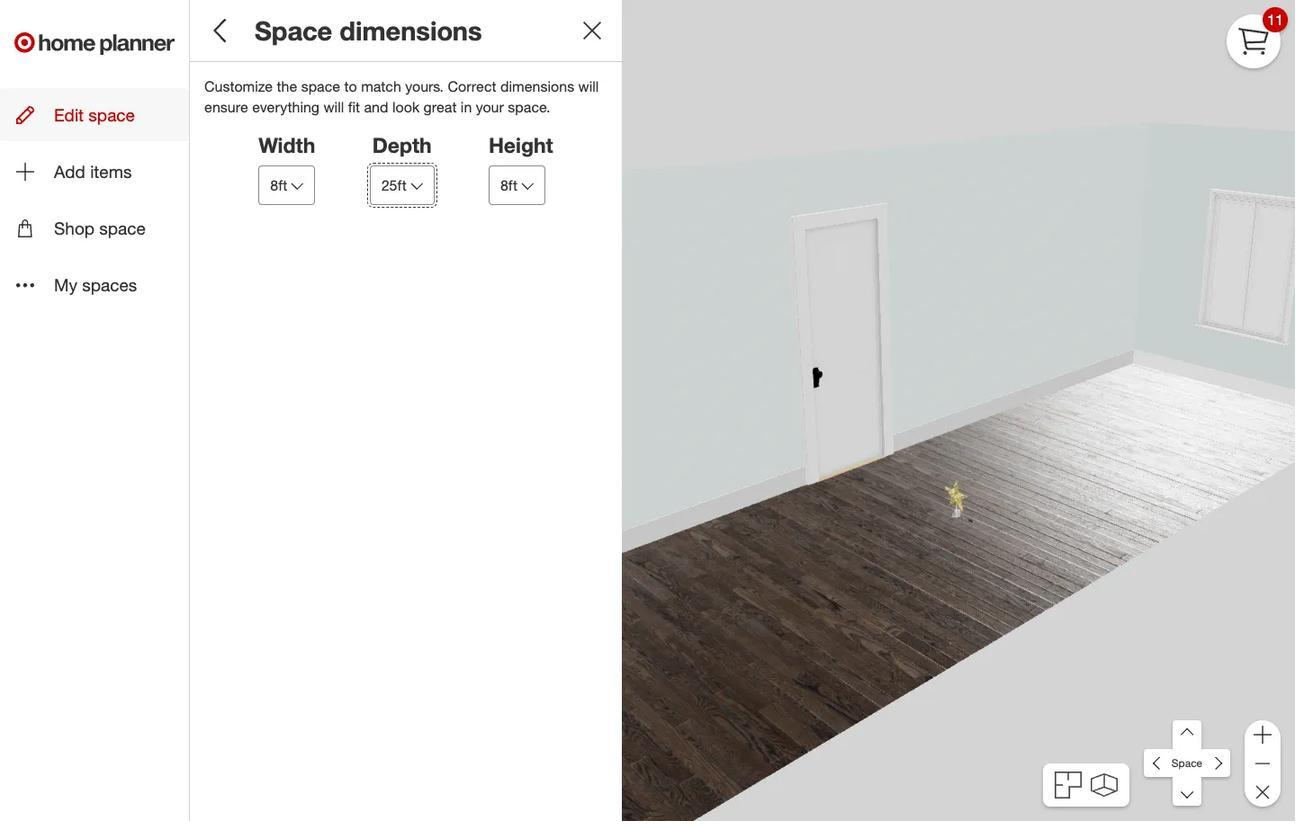 Task type: locate. For each thing, give the bounding box(es) containing it.
space left to on the top left
[[301, 78, 340, 96]]

add
[[54, 161, 85, 182]]

home planner landing page image
[[14, 14, 175, 72]]

space
[[255, 14, 332, 47], [1172, 757, 1203, 771]]

space right shop
[[99, 218, 146, 239]]

tilt camera down 30° image
[[1173, 778, 1202, 807]]

0 horizontal spatial 8ft button
[[259, 165, 315, 205]]

yours.
[[405, 78, 444, 96]]

1 8ft from the left
[[270, 176, 288, 194]]

great
[[424, 98, 457, 116]]

everything
[[252, 98, 320, 116]]

2 vertical spatial space
[[99, 218, 146, 239]]

front view button icon image
[[1091, 774, 1118, 798]]

1 horizontal spatial dimensions
[[501, 78, 575, 96]]

add items button
[[0, 145, 189, 198]]

0 horizontal spatial 8ft
[[270, 176, 288, 194]]

current space height element
[[489, 132, 553, 158]]

8ft button down the current space width element
[[259, 165, 315, 205]]

and
[[364, 98, 388, 116]]

1 horizontal spatial space
[[1172, 757, 1203, 771]]

0 vertical spatial will
[[579, 78, 599, 96]]

look
[[392, 98, 420, 116]]

space
[[301, 78, 340, 96], [89, 104, 135, 125], [99, 218, 146, 239]]

1 vertical spatial will
[[324, 98, 344, 116]]

space inside edit space "button"
[[89, 104, 135, 125]]

pan camera left 30° image
[[1145, 750, 1174, 778]]

correct
[[448, 78, 497, 96]]

my spaces button
[[0, 259, 189, 312]]

1 vertical spatial dimensions
[[501, 78, 575, 96]]

8ft button down the current space height element
[[489, 165, 546, 205]]

dimensions
[[340, 14, 482, 47], [501, 78, 575, 96]]

25ft button
[[370, 165, 435, 205]]

width
[[259, 132, 315, 157]]

0 horizontal spatial space
[[255, 14, 332, 47]]

1 8ft button from the left
[[259, 165, 315, 205]]

dimensions up yours.
[[340, 14, 482, 47]]

1 vertical spatial space
[[89, 104, 135, 125]]

my spaces
[[54, 275, 137, 296]]

1 horizontal spatial 8ft button
[[489, 165, 546, 205]]

8ft down the current space width element
[[270, 176, 288, 194]]

ensure
[[204, 98, 248, 116]]

space down tilt camera up 30° image
[[1172, 757, 1203, 771]]

8ft down the current space height element
[[501, 176, 518, 194]]

space inside customize the space to match yours. correct dimensions will ensure everything will fit and look great in your space.
[[301, 78, 340, 96]]

space inside shop space button
[[99, 218, 146, 239]]

11
[[1268, 10, 1284, 28]]

dimensions inside customize the space to match yours. correct dimensions will ensure everything will fit and look great in your space.
[[501, 78, 575, 96]]

items
[[90, 161, 132, 182]]

dimensions up space.
[[501, 78, 575, 96]]

2 8ft button from the left
[[489, 165, 546, 205]]

0 vertical spatial space
[[255, 14, 332, 47]]

0 vertical spatial space
[[301, 78, 340, 96]]

current space width element
[[259, 132, 315, 158]]

will
[[579, 78, 599, 96], [324, 98, 344, 116]]

8ft button
[[259, 165, 315, 205], [489, 165, 546, 205]]

1 horizontal spatial 8ft
[[501, 176, 518, 194]]

space up the at the left top of the page
[[255, 14, 332, 47]]

1 vertical spatial space
[[1172, 757, 1203, 771]]

the
[[277, 78, 297, 96]]

8ft
[[270, 176, 288, 194], [501, 176, 518, 194]]

my
[[54, 275, 77, 296]]

space right edit
[[89, 104, 135, 125]]

0 horizontal spatial dimensions
[[340, 14, 482, 47]]



Task type: describe. For each thing, give the bounding box(es) containing it.
edit space
[[54, 104, 135, 125]]

space for space
[[1172, 757, 1203, 771]]

spaces
[[82, 275, 137, 296]]

2 8ft from the left
[[501, 176, 518, 194]]

0 horizontal spatial will
[[324, 98, 344, 116]]

0 vertical spatial dimensions
[[340, 14, 482, 47]]

your
[[476, 98, 504, 116]]

space dimensions
[[255, 14, 482, 47]]

add items
[[54, 161, 132, 182]]

customize
[[204, 78, 273, 96]]

1 horizontal spatial will
[[579, 78, 599, 96]]

11 button
[[1227, 7, 1288, 68]]

space for shop space
[[99, 218, 146, 239]]

depth
[[372, 132, 432, 157]]

tilt camera up 30° image
[[1173, 721, 1202, 750]]

current space depth element
[[370, 132, 435, 158]]

shop
[[54, 218, 95, 239]]

customize the space to match yours. correct dimensions will ensure everything will fit and look great in your space.
[[204, 78, 599, 116]]

shop space button
[[0, 202, 189, 255]]

space for space dimensions
[[255, 14, 332, 47]]

top view button icon image
[[1055, 772, 1082, 799]]

pan camera right 30° image
[[1202, 750, 1231, 778]]

space.
[[508, 98, 550, 116]]

match
[[361, 78, 401, 96]]

edit
[[54, 104, 84, 125]]

edit space button
[[0, 88, 189, 141]]

to
[[344, 78, 357, 96]]

shop space
[[54, 218, 146, 239]]

in
[[461, 98, 472, 116]]

fit
[[348, 98, 360, 116]]

space for edit space
[[89, 104, 135, 125]]

25ft
[[381, 176, 407, 194]]

height
[[489, 132, 553, 157]]



Task type: vqa. For each thing, say whether or not it's contained in the screenshot.
25ft DROPDOWN BUTTON
yes



